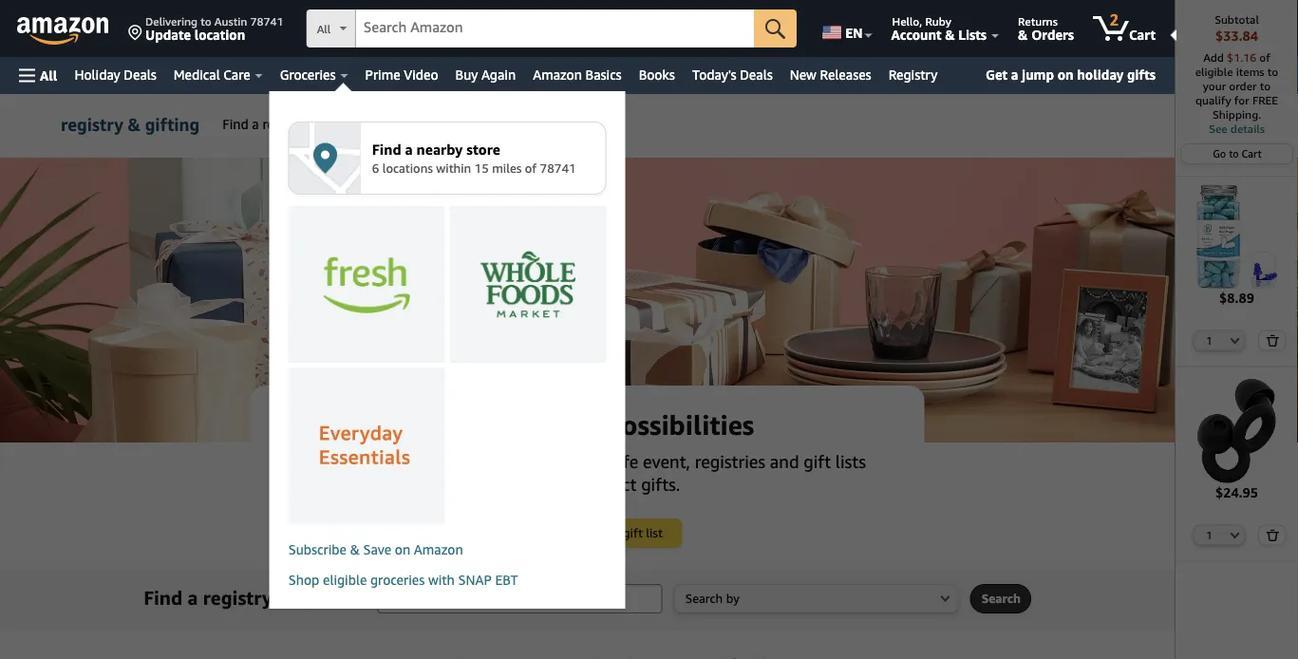 Task type: vqa. For each thing, say whether or not it's contained in the screenshot.
Amazon Basics 3.5mm Aux Jack Audio Extension Cable, Male to Female, Adapter for Headphone or Smartphone, 6 Foot, Black image
no



Task type: locate. For each thing, give the bounding box(es) containing it.
account & lists
[[891, 27, 987, 42]]

registries
[[695, 451, 766, 472]]

eligible down subscribe at the left of the page
[[323, 572, 367, 588]]

0 horizontal spatial deals
[[124, 67, 157, 83]]

registry down holiday at the top left
[[61, 114, 123, 134]]

snap
[[458, 572, 492, 588]]

1
[[1206, 334, 1213, 347], [1206, 529, 1213, 541]]

1 search from the left
[[685, 591, 723, 606]]

create a registry or gift list link up 15
[[395, 94, 572, 155]]

event,
[[643, 451, 690, 472]]

by
[[726, 591, 740, 606]]

1 for $24.95
[[1206, 529, 1213, 541]]

& for returns
[[1018, 27, 1028, 42]]

location
[[194, 27, 245, 42]]

releases
[[820, 67, 872, 83]]

0 vertical spatial 78741
[[250, 14, 284, 28]]

create a registry or gift list up store
[[403, 116, 565, 132]]

1 horizontal spatial on
[[1058, 66, 1074, 82]]

of up items
[[1260, 51, 1271, 64]]

or up the
[[561, 451, 577, 472]]

registry left shop
[[203, 586, 272, 609]]

1 vertical spatial on
[[395, 542, 410, 557]]

none submit inside all search field
[[754, 9, 797, 47]]

0 vertical spatial all
[[317, 22, 331, 36]]

0 horizontal spatial dropdown image
[[941, 595, 950, 602]]

eligible for items
[[1196, 65, 1233, 78]]

create
[[403, 116, 442, 132], [513, 526, 549, 540]]

registry & gifting link
[[61, 94, 200, 155]]

eligible
[[1196, 65, 1233, 78], [323, 572, 367, 588]]

lysian ultra soft foam earplugs sleep, 38db snr 31db nrr sound blocking noise cancelling ear plugs for sleeping, travel, shooting and working -60 pairs pack (lake blue) image
[[1185, 184, 1289, 288]]

1 left delete icon at bottom
[[1206, 334, 1213, 347]]

0 vertical spatial on
[[1058, 66, 1074, 82]]

en
[[845, 25, 863, 40]]

1 horizontal spatial search
[[982, 591, 1021, 606]]

list
[[353, 116, 371, 132], [546, 116, 565, 132], [646, 526, 663, 540], [339, 586, 366, 609]]

deals for today's deals
[[740, 67, 773, 83]]

& left lists
[[945, 27, 955, 42]]

1 vertical spatial 1
[[1206, 529, 1213, 541]]

& left save
[[350, 542, 360, 557]]

0 horizontal spatial 78741
[[250, 14, 284, 28]]

1 horizontal spatial 78741
[[540, 161, 576, 175]]

create a registry or gift list down perfect at the bottom of the page
[[513, 526, 663, 540]]

on right save
[[395, 542, 410, 557]]

registry & gifting
[[61, 114, 200, 134]]

0 horizontal spatial amazon
[[414, 542, 463, 557]]

details
[[1231, 122, 1265, 135]]

1 vertical spatial find a registry or gift list
[[144, 586, 366, 609]]

1 deals from the left
[[124, 67, 157, 83]]

deals right holiday at the top left
[[124, 67, 157, 83]]

shop
[[288, 572, 319, 588]]

1 left dropdown image
[[1206, 529, 1213, 541]]

1 horizontal spatial deals
[[740, 67, 773, 83]]

all inside search field
[[317, 22, 331, 36]]

1 vertical spatial of
[[525, 161, 537, 175]]

or down perfect at the bottom of the page
[[608, 526, 620, 540]]

weddings,
[[338, 451, 416, 472]]

0 vertical spatial of
[[1260, 51, 1271, 64]]

Search Amazon text field
[[356, 10, 754, 47]]

gift
[[328, 116, 350, 132], [522, 116, 543, 132], [804, 451, 831, 472], [623, 526, 643, 540], [301, 586, 334, 609]]

1 vertical spatial create
[[513, 526, 549, 540]]

1 horizontal spatial cart
[[1242, 148, 1262, 160]]

registry link
[[880, 62, 946, 88]]

for
[[1235, 94, 1250, 107]]

None submit
[[754, 9, 797, 47]]

to right go
[[1229, 148, 1239, 160]]

dropdown image for search by
[[941, 595, 950, 602]]

a inside find a nearby store 6 locations within 15 miles of 78741
[[405, 141, 413, 158]]

or up miles
[[506, 116, 518, 132]]

registry
[[61, 114, 123, 134], [263, 116, 309, 132], [456, 116, 502, 132], [562, 526, 605, 540], [203, 586, 272, 609]]

store
[[467, 141, 500, 158]]

deals
[[124, 67, 157, 83], [740, 67, 773, 83]]

0 horizontal spatial find
[[144, 586, 183, 609]]

0 vertical spatial 1
[[1206, 334, 1213, 347]]

& left gifting
[[128, 114, 140, 134]]

0 vertical spatial find
[[223, 116, 249, 132]]

shipping.
[[1213, 108, 1261, 121]]

medical care
[[174, 67, 250, 83]]

0 vertical spatial eligible
[[1196, 65, 1233, 78]]

2 1 from the top
[[1206, 529, 1213, 541]]

holiday
[[1077, 66, 1124, 82]]

babies,
[[421, 451, 475, 472]]

austin
[[215, 14, 247, 28]]

1 vertical spatial dropdown image
[[941, 595, 950, 602]]

list down gifts. in the bottom of the page
[[646, 526, 663, 540]]

1 vertical spatial eligible
[[323, 572, 367, 588]]

0 horizontal spatial eligible
[[323, 572, 367, 588]]

to up free
[[1260, 79, 1271, 93]]

care
[[224, 67, 250, 83]]

subscribe & save on amazon
[[288, 542, 463, 557]]

gift down subscribe at the left of the page
[[301, 586, 334, 609]]

1 horizontal spatial dropdown image
[[1230, 337, 1240, 344]]

2 deals from the left
[[740, 67, 773, 83]]

ebt
[[495, 572, 518, 588]]

on
[[1058, 66, 1074, 82], [395, 542, 410, 557]]

ruby
[[925, 14, 951, 28]]

& for registry
[[128, 114, 140, 134]]

eligible up your
[[1196, 65, 1233, 78]]

on inside get a jump on holiday gifts link
[[1058, 66, 1074, 82]]

All search field
[[306, 9, 797, 49]]

&
[[945, 27, 955, 42], [1018, 27, 1028, 42], [128, 114, 140, 134], [350, 542, 360, 557]]

1 horizontal spatial eligible
[[1196, 65, 1233, 78]]

0 vertical spatial amazon
[[533, 67, 582, 83]]

0 vertical spatial create a registry or gift list link
[[395, 94, 572, 155]]

1 vertical spatial 78741
[[540, 161, 576, 175]]

Search by name text field
[[378, 584, 663, 614]]

on inside subscribe & save on amazon link
[[395, 542, 410, 557]]

amazon down all search field
[[533, 67, 582, 83]]

new releases link
[[781, 62, 880, 88]]

en link
[[811, 5, 881, 52]]

2 vertical spatial find
[[144, 586, 183, 609]]

0 vertical spatial create
[[403, 116, 442, 132]]

today's deals
[[692, 67, 773, 83]]

0 horizontal spatial on
[[395, 542, 410, 557]]

groceries
[[280, 67, 336, 83]]

create a registry or gift list link down perfect at the bottom of the page
[[493, 520, 681, 547]]

delete image
[[1266, 529, 1280, 541]]

78741 right miles
[[540, 161, 576, 175]]

& left orders
[[1018, 27, 1028, 42]]

create down ensure
[[513, 526, 549, 540]]

on for jump
[[1058, 66, 1074, 82]]

of inside find a nearby store 6 locations within 15 miles of 78741
[[525, 161, 537, 175]]

deals right 'today's'
[[740, 67, 773, 83]]

gift up miles
[[522, 116, 543, 132]]

loop quiet ear plugs for noise reduction &ndash; super soft, reusable hearing protection in flexible silicone for sleep, noise sensitivity - 8 ear tips in xs/s/m/l &ndash; 26db &amp; nrr 14 noise cancelling &ndash; black image
[[1185, 379, 1289, 483]]

new releases
[[790, 67, 872, 83]]

to inside delivering to austin 78741 update location
[[201, 14, 212, 28]]

0 vertical spatial find a registry or gift list
[[223, 116, 374, 132]]

0 horizontal spatial search
[[685, 591, 723, 606]]

help
[[580, 116, 608, 132]]

1 horizontal spatial all
[[317, 22, 331, 36]]

video
[[404, 67, 438, 83]]

amazon up with
[[414, 542, 463, 557]]

78741 right austin
[[250, 14, 284, 28]]

1 vertical spatial all
[[40, 67, 57, 83]]

to left austin
[[201, 14, 212, 28]]

all up groceries link
[[317, 22, 331, 36]]

amazon image
[[17, 17, 109, 46]]

all down amazon image at the left of the page
[[40, 67, 57, 83]]

lists
[[959, 27, 987, 42]]

find a registry or gift list down groceries
[[223, 116, 374, 132]]

get
[[986, 66, 1008, 82]]

gift down groceries link
[[328, 116, 350, 132]]

prime
[[365, 67, 400, 83]]

registry up store
[[456, 116, 502, 132]]

1 horizontal spatial of
[[1260, 51, 1271, 64]]

gift inside for weddings, babies, birthdays, or any life event, registries and gift lists ensure the perfect gifts.
[[804, 451, 831, 472]]

dropdown image
[[1230, 337, 1240, 344], [941, 595, 950, 602]]

delete image
[[1266, 334, 1280, 347]]

your
[[1203, 79, 1226, 93]]

cart right 2
[[1129, 27, 1156, 42]]

find
[[223, 116, 249, 132], [372, 141, 401, 158], [144, 586, 183, 609]]

$33.84
[[1216, 28, 1258, 44]]

0 horizontal spatial all
[[40, 67, 57, 83]]

1 vertical spatial create a registry or gift list
[[513, 526, 663, 540]]

2 search from the left
[[982, 591, 1021, 606]]

0 horizontal spatial create
[[403, 116, 442, 132]]

1 1 from the top
[[1206, 334, 1213, 347]]

0 horizontal spatial cart
[[1129, 27, 1156, 42]]

hello, ruby
[[892, 14, 951, 28]]

create up nearby
[[403, 116, 442, 132]]

on right jump
[[1058, 66, 1074, 82]]

cart down details
[[1242, 148, 1262, 160]]

find a registry or gift list down subscribe at the left of the page
[[144, 586, 366, 609]]

locations
[[382, 161, 433, 175]]

1 vertical spatial cart
[[1242, 148, 1262, 160]]

1 vertical spatial find
[[372, 141, 401, 158]]

again
[[482, 67, 516, 83]]

today's
[[692, 67, 737, 83]]

gift down perfect at the bottom of the page
[[623, 526, 643, 540]]

& inside returns & orders
[[1018, 27, 1028, 42]]

rectangle24805 image
[[289, 123, 361, 194]]

search for search by
[[685, 591, 723, 606]]

eligible inside of eligible items to your order to qualify for free shipping.
[[1196, 65, 1233, 78]]

1 for $8.89
[[1206, 334, 1213, 347]]

buy
[[455, 67, 478, 83]]

0 vertical spatial dropdown image
[[1230, 337, 1240, 344]]

to
[[201, 14, 212, 28], [1268, 65, 1279, 78], [1260, 79, 1271, 93], [1229, 148, 1239, 160]]

of right miles
[[525, 161, 537, 175]]

returns
[[1018, 14, 1058, 28]]

0 horizontal spatial of
[[525, 161, 537, 175]]

gift right the and
[[804, 451, 831, 472]]

gifts.
[[641, 474, 680, 494]]

2 horizontal spatial find
[[372, 141, 401, 158]]

order
[[1229, 79, 1257, 93]]

1 horizontal spatial find
[[223, 116, 249, 132]]

create a registry or gift list link
[[395, 94, 572, 155], [493, 520, 681, 547]]

dropdown image for 1
[[1230, 337, 1240, 344]]

search
[[685, 591, 723, 606], [982, 591, 1021, 606]]

within
[[436, 161, 471, 175]]



Task type: describe. For each thing, give the bounding box(es) containing it.
essentials image
[[319, 424, 414, 468]]

groceries
[[370, 572, 425, 588]]

holiday deals
[[74, 67, 157, 83]]

registry down the
[[562, 526, 605, 540]]

78741 inside find a nearby store 6 locations within 15 miles of 78741
[[540, 161, 576, 175]]

0 vertical spatial cart
[[1129, 27, 1156, 42]]

amazon basics
[[533, 67, 622, 83]]

miles
[[492, 161, 522, 175]]

for weddings, babies, birthdays, or any life event, registries and gift lists ensure the perfect gifts.
[[309, 451, 866, 494]]

amazon basics link
[[524, 62, 630, 88]]

navigation navigation
[[0, 0, 1298, 659]]

add $1.16
[[1204, 51, 1260, 64]]

see
[[1209, 122, 1228, 135]]

amazon fresh image
[[319, 253, 414, 315]]

1 vertical spatial create a registry or gift list link
[[493, 520, 681, 547]]

all inside button
[[40, 67, 57, 83]]

any
[[582, 451, 609, 472]]

prime video link
[[357, 62, 447, 88]]

items
[[1236, 65, 1265, 78]]

new
[[790, 67, 817, 83]]

find a registry or gift list link
[[215, 94, 395, 155]]

or down subscribe at the left of the page
[[277, 586, 296, 609]]

orders
[[1032, 27, 1074, 42]]

1 horizontal spatial amazon
[[533, 67, 582, 83]]

ensure
[[495, 474, 546, 494]]

list down prime
[[353, 116, 371, 132]]

unwrap joyful possibilities
[[420, 409, 754, 441]]

update
[[145, 27, 191, 42]]

basics
[[586, 67, 622, 83]]

subscribe & save on amazon link
[[288, 540, 607, 559]]

subscribe
[[288, 542, 347, 557]]

lists
[[836, 451, 866, 472]]

& for subscribe
[[350, 542, 360, 557]]

eligible for groceries
[[323, 572, 367, 588]]

holiday deals link
[[66, 62, 165, 88]]

with
[[428, 572, 455, 588]]

whole foods market image
[[481, 250, 576, 319]]

delivering
[[145, 14, 198, 28]]

get a jump on holiday gifts link
[[978, 63, 1163, 87]]

deals for holiday deals
[[124, 67, 157, 83]]

perfect
[[581, 474, 637, 494]]

$8.89
[[1220, 290, 1255, 305]]

jump
[[1022, 66, 1054, 82]]

1 horizontal spatial create
[[513, 526, 549, 540]]

buy again
[[455, 67, 516, 83]]

go to cart link
[[1182, 144, 1292, 163]]

search for search
[[982, 591, 1021, 606]]

see details
[[1209, 122, 1265, 135]]

list left groceries
[[339, 586, 366, 609]]

to right items
[[1268, 65, 1279, 78]]

life
[[614, 451, 639, 472]]

or inside for weddings, babies, birthdays, or any life event, registries and gift lists ensure the perfect gifts.
[[561, 451, 577, 472]]

custom gift boxes and confetti image
[[0, 158, 1175, 443]]

find a nearby store 6 locations within 15 miles of 78741
[[372, 141, 576, 175]]

$1.16
[[1227, 51, 1257, 64]]

of eligible items to your order to qualify for free shipping.
[[1196, 51, 1279, 121]]

joyful
[[525, 409, 599, 441]]

today's deals link
[[684, 62, 781, 88]]

on for save
[[395, 542, 410, 557]]

holiday
[[74, 67, 120, 83]]

unwrap
[[420, 409, 518, 441]]

qualify
[[1196, 94, 1232, 107]]

birthdays,
[[480, 451, 557, 472]]

of inside of eligible items to your order to qualify for free shipping.
[[1260, 51, 1271, 64]]

15
[[475, 161, 489, 175]]

see details link
[[1185, 122, 1289, 136]]

find a registry or gift list inside find a registry or gift list link
[[223, 116, 374, 132]]

help link
[[572, 94, 616, 155]]

go to cart
[[1213, 148, 1262, 160]]

books
[[639, 67, 675, 83]]

$24.95
[[1216, 484, 1258, 500]]

1 vertical spatial amazon
[[414, 542, 463, 557]]

78741 inside delivering to austin 78741 update location
[[250, 14, 284, 28]]

books link
[[630, 62, 684, 88]]

dropdown image
[[1230, 531, 1240, 539]]

the
[[551, 474, 576, 494]]

medical
[[174, 67, 220, 83]]

prime video
[[365, 67, 438, 83]]

get a jump on holiday gifts
[[986, 66, 1156, 82]]

go
[[1213, 148, 1226, 160]]

registry down groceries
[[263, 116, 309, 132]]

shop eligible groceries with snap ebt link
[[288, 571, 607, 590]]

subtotal $33.84
[[1215, 12, 1259, 44]]

buy again link
[[447, 62, 524, 88]]

delivering to austin 78741 update location
[[145, 14, 284, 42]]

account
[[891, 27, 942, 42]]

find inside find a registry or gift list link
[[223, 116, 249, 132]]

returns & orders
[[1018, 14, 1074, 42]]

for
[[309, 451, 334, 472]]

list left help at top left
[[546, 116, 565, 132]]

possibilities
[[606, 409, 754, 441]]

0 vertical spatial create a registry or gift list
[[403, 116, 565, 132]]

nearby
[[417, 141, 463, 158]]

gifting
[[145, 114, 200, 134]]

gifts
[[1127, 66, 1156, 82]]

save
[[363, 542, 391, 557]]

hello,
[[892, 14, 922, 28]]

find inside find a nearby store 6 locations within 15 miles of 78741
[[372, 141, 401, 158]]

or down groceries link
[[312, 116, 325, 132]]

medical care link
[[165, 62, 271, 88]]

2
[[1110, 11, 1119, 29]]

& for account
[[945, 27, 955, 42]]



